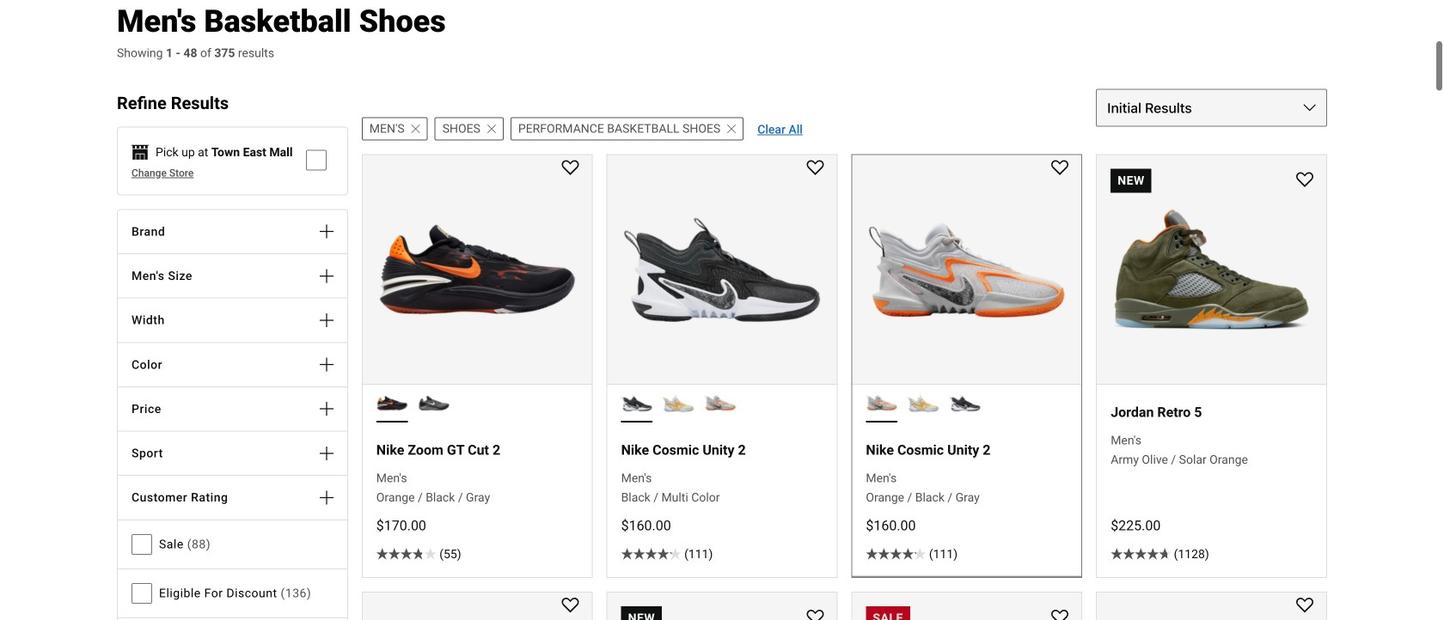 Task type: describe. For each thing, give the bounding box(es) containing it.
1 nike cosmic unity 2 - men's orange/black/gray image from the left
[[705, 387, 736, 419]]

nike zoom gt cut 2 - men's orange/black/gray image
[[376, 387, 408, 419]]

nike cosmic unity 2 - men's white/multi/grey image
[[663, 387, 694, 419]]

manage favorites - jordan retro 5 - men's image
[[1296, 172, 1314, 189]]

0 vertical spatial manage favorites - nike cosmic unity 2 - men's image
[[1052, 160, 1069, 177]]

manage favorites - nike zoom gt cut 2 - men's image
[[562, 160, 579, 177]]

manage favorites - nike kyrie low 5 - men's image
[[1052, 610, 1069, 621]]

nike cosmic unity 2 - men's white/multi/grey image
[[908, 387, 939, 419]]

manage favorites - nike cosmic unity 2 - men's image
[[807, 160, 824, 177]]



Task type: locate. For each thing, give the bounding box(es) containing it.
nike cosmic unity 2 - men's orange/black/gray image
[[705, 387, 736, 419], [866, 387, 897, 419]]

2 nike cosmic unity 2 - men's black/multi color image from the left
[[950, 387, 981, 419]]

nike zoom gt cut 2 - men's white/orange/green image
[[418, 387, 450, 419]]

search filters element
[[117, 75, 348, 621]]

manage favorites - nike cosmic unity 2 - men's image
[[1052, 160, 1069, 177], [562, 598, 579, 616]]

manage favorites - jordan air jordan 3 retro craft - men's image
[[1296, 598, 1314, 616]]

nike cosmic unity 2 - men's black/multi color image right nike cosmic unity 2 - men's white/multi/grey icon
[[950, 387, 981, 419]]

manage favorites - adidas ae 1 - men's image
[[807, 610, 824, 621]]

nike cosmic unity 2 - men's orange/black/gray image right nike cosmic unity 2 - men's white/multi/grey image
[[705, 387, 736, 419]]

0 horizontal spatial manage favorites - nike cosmic unity 2 - men's image
[[562, 598, 579, 616]]

nike cosmic unity 2 - men's orange/black/gray image left nike cosmic unity 2 - men's white/multi/grey icon
[[866, 387, 897, 419]]

1 nike cosmic unity 2 - men's black/multi color image from the left
[[621, 387, 653, 419]]

1 vertical spatial manage favorites - nike cosmic unity 2 - men's image
[[562, 598, 579, 616]]

nike cosmic unity 2 - men's black/multi color image left nike cosmic unity 2 - men's white/multi/grey image
[[621, 387, 653, 419]]

1 horizontal spatial nike cosmic unity 2 - men's black/multi color image
[[950, 387, 981, 419]]

1 horizontal spatial nike cosmic unity 2 - men's orange/black/gray image
[[866, 387, 897, 419]]

search results region
[[348, 75, 1327, 621]]

0 horizontal spatial nike cosmic unity 2 - men's orange/black/gray image
[[705, 387, 736, 419]]

2 nike cosmic unity 2 - men's orange/black/gray image from the left
[[866, 387, 897, 419]]

0 horizontal spatial nike cosmic unity 2 - men's black/multi color image
[[621, 387, 653, 419]]

nike cosmic unity 2 - men's black/multi color image
[[621, 387, 653, 419], [950, 387, 981, 419]]

1 horizontal spatial manage favorites - nike cosmic unity 2 - men's image
[[1052, 160, 1069, 177]]



Task type: vqa. For each thing, say whether or not it's contained in the screenshot.
Manage Favorites - Nike Cosmic Unity 2 - Men's image corresponding to Nike Cosmic Unity 2 - Men's Black/Multi Color icon
yes



